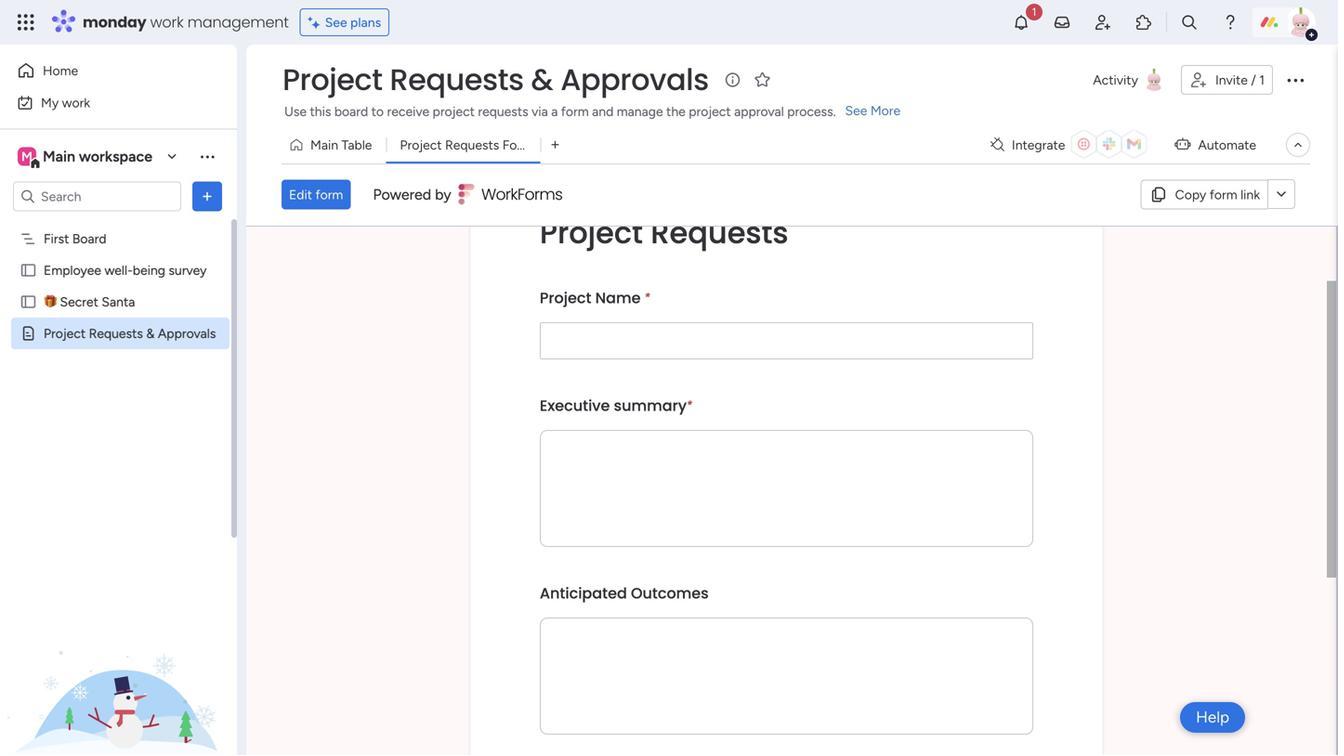 Task type: describe. For each thing, give the bounding box(es) containing it.
name
[[595, 287, 641, 308]]

0 horizontal spatial &
[[146, 326, 155, 342]]

project requests
[[540, 212, 789, 254]]

more
[[871, 103, 901, 119]]

activity
[[1093, 72, 1139, 88]]

main workspace
[[43, 148, 152, 165]]

anticipated
[[540, 583, 627, 604]]

ruby anderson image
[[1286, 7, 1316, 37]]

manage
[[617, 104, 663, 119]]

work for monday
[[150, 12, 184, 33]]

* for project name
[[645, 290, 650, 304]]

select product image
[[17, 13, 35, 32]]

Project Name field
[[540, 322, 1034, 359]]

Executive summary text field
[[540, 430, 1034, 547]]

monday work management
[[83, 12, 289, 33]]

project requests form
[[400, 137, 533, 153]]

process.
[[787, 104, 836, 119]]

well-
[[104, 263, 133, 278]]

invite / 1
[[1216, 72, 1265, 88]]

1
[[1260, 72, 1265, 88]]

1 vertical spatial approvals
[[158, 326, 216, 342]]

lottie animation element
[[0, 568, 237, 756]]

see inside use this board to receive project requests via a form and manage the project approval process. see more
[[845, 103, 868, 119]]

workforms logo image
[[459, 180, 564, 209]]

see plans
[[325, 14, 381, 30]]

1 horizontal spatial project requests & approvals
[[283, 59, 709, 100]]

home
[[43, 63, 78, 79]]

requests
[[478, 104, 529, 119]]

my
[[41, 95, 59, 111]]

receive
[[387, 104, 430, 119]]

collapse board header image
[[1291, 138, 1306, 152]]

to
[[371, 104, 384, 119]]

copy form link button
[[1141, 180, 1268, 209]]

plans
[[350, 14, 381, 30]]

copy
[[1175, 187, 1207, 202]]

main for main workspace
[[43, 148, 75, 165]]

automate
[[1198, 137, 1257, 153]]

1 image
[[1026, 1, 1043, 22]]

link
[[1241, 187, 1260, 202]]

project name group containing project name
[[540, 274, 1034, 382]]

inbox image
[[1053, 13, 1072, 32]]

board
[[334, 104, 368, 119]]

edit
[[289, 187, 312, 203]]

workspace options image
[[198, 147, 217, 166]]

monday
[[83, 12, 146, 33]]

2 project from the left
[[689, 104, 731, 119]]

form for copy form link
[[1210, 187, 1238, 202]]

summary
[[614, 395, 687, 416]]

board
[[72, 231, 106, 247]]

dapulse integrations image
[[991, 138, 1005, 152]]

work for my
[[62, 95, 90, 111]]

first board
[[44, 231, 106, 247]]

workspace image
[[18, 146, 36, 167]]

this
[[310, 104, 331, 119]]

options image
[[1284, 69, 1307, 91]]

powered by
[[373, 186, 451, 203]]

approval
[[734, 104, 784, 119]]

🎁 secret santa
[[44, 294, 135, 310]]

requests inside project requests form button
[[445, 137, 499, 153]]

use
[[284, 104, 307, 119]]

see more link
[[843, 101, 903, 120]]

🎁
[[44, 294, 57, 310]]

add view image
[[551, 138, 559, 152]]

* for executive summary
[[687, 398, 692, 412]]

list box containing first board
[[0, 219, 237, 600]]

being
[[133, 263, 165, 278]]

project up project name *
[[540, 212, 643, 254]]

1 horizontal spatial &
[[531, 59, 553, 100]]

project requests form button
[[386, 130, 540, 160]]

m
[[21, 149, 32, 165]]

integrate
[[1012, 137, 1066, 153]]

copy form link
[[1175, 187, 1260, 202]]

invite
[[1216, 72, 1248, 88]]

lottie animation image
[[0, 568, 237, 756]]

show board description image
[[722, 71, 744, 89]]

executive summary *
[[540, 395, 692, 416]]

project left name
[[540, 287, 592, 308]]

anticipated outcomes
[[540, 583, 709, 604]]

see plans button
[[300, 8, 390, 36]]

main table button
[[282, 130, 386, 160]]



Task type: locate. For each thing, give the bounding box(es) containing it.
1 vertical spatial see
[[845, 103, 868, 119]]

0 horizontal spatial project
[[433, 104, 475, 119]]

0 vertical spatial &
[[531, 59, 553, 100]]

0 horizontal spatial form
[[316, 187, 343, 203]]

executive
[[540, 395, 610, 416]]

project right the
[[689, 104, 731, 119]]

* inside project name *
[[645, 290, 650, 304]]

1 vertical spatial project requests & approvals
[[44, 326, 216, 342]]

add to favorites image
[[753, 70, 772, 89]]

/
[[1251, 72, 1256, 88]]

my work button
[[11, 88, 200, 118]]

apps image
[[1135, 13, 1153, 32]]

1 horizontal spatial project
[[689, 104, 731, 119]]

public board image left '🎁'
[[20, 293, 37, 311]]

main
[[310, 137, 338, 153], [43, 148, 75, 165]]

project name *
[[540, 287, 650, 308]]

options image
[[198, 187, 217, 206]]

help image
[[1221, 13, 1240, 32]]

work inside my work 'button'
[[62, 95, 90, 111]]

main right workspace icon
[[43, 148, 75, 165]]

employee well-being survey
[[44, 263, 207, 278]]

1 vertical spatial *
[[687, 398, 692, 412]]

main inside workspace selection element
[[43, 148, 75, 165]]

1 project from the left
[[433, 104, 475, 119]]

project down receive
[[400, 137, 442, 153]]

Search in workspace field
[[39, 186, 155, 207]]

see inside button
[[325, 14, 347, 30]]

form inside the copy form link button
[[1210, 187, 1238, 202]]

0 horizontal spatial see
[[325, 14, 347, 30]]

workspace
[[79, 148, 152, 165]]

main inside button
[[310, 137, 338, 153]]

first
[[44, 231, 69, 247]]

0 vertical spatial *
[[645, 290, 650, 304]]

0 vertical spatial see
[[325, 14, 347, 30]]

project requests & approvals down santa at the left
[[44, 326, 216, 342]]

0 vertical spatial approvals
[[561, 59, 709, 100]]

see
[[325, 14, 347, 30], [845, 103, 868, 119]]

help
[[1196, 708, 1230, 727]]

project name group
[[540, 274, 1034, 382], [540, 382, 1034, 570], [540, 570, 1034, 756]]

project requests & approvals up the requests
[[283, 59, 709, 100]]

approvals
[[561, 59, 709, 100], [158, 326, 216, 342]]

approvals down survey
[[158, 326, 216, 342]]

public board image for 🎁 secret santa
[[20, 293, 37, 311]]

0 horizontal spatial *
[[645, 290, 650, 304]]

0 horizontal spatial work
[[62, 95, 90, 111]]

autopilot image
[[1175, 132, 1191, 156]]

employee
[[44, 263, 101, 278]]

1 vertical spatial work
[[62, 95, 90, 111]]

1 vertical spatial public board image
[[20, 293, 37, 311]]

work right my
[[62, 95, 90, 111]]

0 vertical spatial work
[[150, 12, 184, 33]]

project requests & approvals
[[283, 59, 709, 100], [44, 326, 216, 342]]

& up the via
[[531, 59, 553, 100]]

& down being
[[146, 326, 155, 342]]

1 horizontal spatial *
[[687, 398, 692, 412]]

&
[[531, 59, 553, 100], [146, 326, 155, 342]]

project down '🎁'
[[44, 326, 86, 342]]

search everything image
[[1180, 13, 1199, 32]]

secret
[[60, 294, 98, 310]]

1 project name group from the top
[[540, 274, 1034, 382]]

outcomes
[[631, 583, 709, 604]]

form inside edit form button
[[316, 187, 343, 203]]

0 vertical spatial project requests & approvals
[[283, 59, 709, 100]]

edit form
[[289, 187, 343, 203]]

project name group containing anticipated outcomes
[[540, 570, 1034, 756]]

public board image left employee at top
[[20, 262, 37, 279]]

0 horizontal spatial approvals
[[158, 326, 216, 342]]

home button
[[11, 56, 200, 86]]

*
[[645, 290, 650, 304], [687, 398, 692, 412]]

form inside use this board to receive project requests via a form and manage the project approval process. see more
[[561, 104, 589, 119]]

my work
[[41, 95, 90, 111]]

form right a
[[561, 104, 589, 119]]

Anticipated Outcomes text field
[[540, 618, 1034, 735]]

2 public board image from the top
[[20, 293, 37, 311]]

by
[[435, 186, 451, 203]]

project inside button
[[400, 137, 442, 153]]

see left plans
[[325, 14, 347, 30]]

0 horizontal spatial main
[[43, 148, 75, 165]]

1 horizontal spatial see
[[845, 103, 868, 119]]

powered
[[373, 186, 431, 203]]

use this board to receive project requests via a form and manage the project approval process. see more
[[284, 103, 901, 119]]

project name group containing executive summary
[[540, 382, 1034, 570]]

form for edit form
[[316, 187, 343, 203]]

table
[[342, 137, 372, 153]]

activity button
[[1086, 65, 1174, 95]]

1 horizontal spatial approvals
[[561, 59, 709, 100]]

project up this
[[283, 59, 383, 100]]

management
[[187, 12, 289, 33]]

project
[[283, 59, 383, 100], [400, 137, 442, 153], [540, 212, 643, 254], [540, 287, 592, 308], [44, 326, 86, 342]]

public board image
[[20, 262, 37, 279], [20, 293, 37, 311]]

work right the monday
[[150, 12, 184, 33]]

0 horizontal spatial project requests & approvals
[[44, 326, 216, 342]]

edit form button
[[282, 180, 351, 209]]

2 horizontal spatial form
[[1210, 187, 1238, 202]]

2 project name group from the top
[[540, 382, 1034, 570]]

main for main table
[[310, 137, 338, 153]]

requests
[[390, 59, 524, 100], [445, 137, 499, 153], [651, 212, 789, 254], [89, 326, 143, 342]]

form left link
[[1210, 187, 1238, 202]]

approvals up manage
[[561, 59, 709, 100]]

1 vertical spatial &
[[146, 326, 155, 342]]

1 horizontal spatial form
[[561, 104, 589, 119]]

project up project requests form button
[[433, 104, 475, 119]]

notifications image
[[1012, 13, 1031, 32]]

main table
[[310, 137, 372, 153]]

a
[[551, 104, 558, 119]]

the
[[666, 104, 686, 119]]

list box
[[0, 219, 237, 600]]

main left table
[[310, 137, 338, 153]]

form right edit
[[316, 187, 343, 203]]

3 project name group from the top
[[540, 570, 1034, 756]]

* inside 'executive summary *'
[[687, 398, 692, 412]]

form
[[503, 137, 533, 153]]

Project Requests & Approvals field
[[278, 59, 714, 100]]

santa
[[102, 294, 135, 310]]

invite / 1 button
[[1181, 65, 1273, 95]]

option
[[0, 222, 237, 226]]

invite members image
[[1094, 13, 1113, 32]]

via
[[532, 104, 548, 119]]

form
[[561, 104, 589, 119], [1210, 187, 1238, 202], [316, 187, 343, 203]]

workspace selection element
[[18, 145, 155, 170]]

1 public board image from the top
[[20, 262, 37, 279]]

0 vertical spatial public board image
[[20, 262, 37, 279]]

1 horizontal spatial main
[[310, 137, 338, 153]]

see left more
[[845, 103, 868, 119]]

project
[[433, 104, 475, 119], [689, 104, 731, 119]]

help button
[[1181, 703, 1245, 733]]

survey
[[169, 263, 207, 278]]

1 horizontal spatial work
[[150, 12, 184, 33]]

and
[[592, 104, 614, 119]]

public board image for employee well-being survey
[[20, 262, 37, 279]]

work
[[150, 12, 184, 33], [62, 95, 90, 111]]



Task type: vqa. For each thing, say whether or not it's contained in the screenshot.
the Customize link
no



